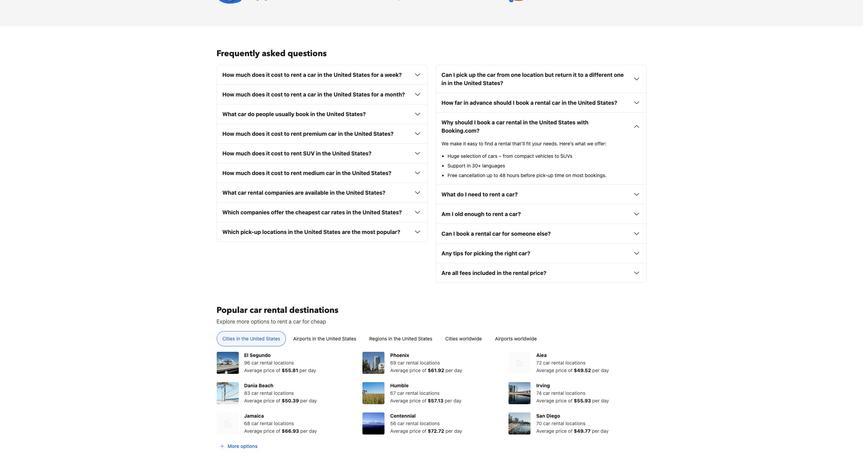 Task type: locate. For each thing, give the bounding box(es) containing it.
are left available
[[295, 190, 304, 196]]

96
[[244, 360, 250, 366]]

the up how much does it cost to rent a car in the united states for a month? dropdown button
[[324, 72, 332, 78]]

book down advance
[[477, 119, 490, 126]]

should right advance
[[494, 100, 512, 106]]

do left people
[[248, 111, 255, 117]]

airports inside airports worldwide 'button'
[[495, 336, 513, 342]]

average down '70'
[[536, 428, 554, 434]]

which inside which companies offer the cheapest car rates  in the united states? dropdown button
[[222, 209, 239, 215]]

day right $57.13
[[453, 398, 461, 404]]

locations inside dania beach 83 car rental locations average price of $50.39 per day
[[274, 390, 294, 396]]

1 much from the top
[[236, 72, 251, 78]]

irving
[[536, 383, 550, 388]]

frequently asked questions
[[217, 48, 327, 59]]

picking
[[474, 250, 493, 256]]

2 one from the left
[[614, 72, 624, 78]]

selection
[[461, 153, 481, 159]]

of left $72.72
[[422, 428, 427, 434]]

1 vertical spatial can
[[442, 231, 452, 237]]

day inside the aiea 72 car rental locations average price of $49.52 per day
[[601, 367, 609, 373]]

day inside irving 74 car rental locations average price of $55.93 per day
[[601, 398, 609, 404]]

average down "74" at the bottom of page
[[536, 398, 554, 404]]

cost down how much does it cost to rent suv in the united states?
[[271, 170, 283, 176]]

2 can from the top
[[442, 231, 452, 237]]

0 horizontal spatial should
[[455, 119, 473, 126]]

included
[[473, 270, 496, 276]]

day right $49.77
[[601, 428, 609, 434]]

why should i book a car rental in the united states with booking.com?
[[442, 119, 589, 134]]

what for what do i need to rent a car?
[[442, 191, 456, 198]]

price left $66.93 at the left of the page
[[263, 428, 275, 434]]

most right the on
[[573, 172, 584, 178]]

the inside why should i book a car rental in the united states with booking.com?
[[529, 119, 538, 126]]

i left pick
[[453, 72, 455, 78]]

rental inside the humble 67 car rental locations average price of $57.13 per day
[[406, 390, 418, 396]]

locations up $55.81
[[274, 360, 294, 366]]

it inside 'how much does it cost to rent suv in the united states?' dropdown button
[[266, 150, 270, 157]]

what for what car rental companies are available in the united states?
[[222, 190, 237, 196]]

pick
[[456, 72, 468, 78]]

hours
[[507, 172, 519, 178]]

bookings.
[[585, 172, 607, 178]]

airports inside 'airports in the united states' button
[[293, 336, 311, 342]]

tab list
[[211, 331, 652, 347]]

per inside the humble 67 car rental locations average price of $57.13 per day
[[445, 398, 452, 404]]

cost inside dropdown button
[[271, 150, 283, 157]]

0 horizontal spatial airports
[[293, 336, 311, 342]]

for left week?
[[371, 72, 379, 78]]

how much does it cost to rent premium car in the united states?
[[222, 131, 394, 137]]

per inside dania beach 83 car rental locations average price of $50.39 per day
[[300, 398, 308, 404]]

locations up $49.77
[[566, 420, 586, 426]]

cost for how much does it cost to rent a car in the united states for a month?
[[271, 91, 283, 98]]

per inside jamaica 68 car rental locations average price of $66.93 per day
[[300, 428, 308, 434]]

1 vertical spatial which
[[222, 229, 239, 235]]

0 horizontal spatial are
[[295, 190, 304, 196]]

day inside the humble 67 car rental locations average price of $57.13 per day
[[453, 398, 461, 404]]

can inside can i pick up the car from one location but return it to a different one in in the united states?
[[442, 72, 452, 78]]

how much does it cost to rent suv in the united states?
[[222, 150, 372, 157]]

per right $72.72
[[446, 428, 453, 434]]

am i old enough to rent a car?
[[442, 211, 521, 217]]

united
[[334, 72, 351, 78], [464, 80, 482, 86], [334, 91, 351, 98], [578, 100, 596, 106], [327, 111, 344, 117], [539, 119, 557, 126], [354, 131, 372, 137], [332, 150, 350, 157], [352, 170, 370, 176], [346, 190, 364, 196], [363, 209, 380, 215], [304, 229, 322, 235], [250, 336, 265, 342], [326, 336, 341, 342], [402, 336, 417, 342]]

are
[[295, 190, 304, 196], [342, 229, 351, 235]]

0 horizontal spatial worldwide
[[459, 336, 482, 342]]

aiea
[[536, 352, 547, 358]]

it for how much does it cost to rent premium car in the united states?
[[266, 131, 270, 137]]

airports worldwide
[[495, 336, 537, 342]]

which inside which pick-up locations in the united states are the most popular? dropdown button
[[222, 229, 239, 235]]

tab list containing cities in the united states
[[211, 331, 652, 347]]

cost
[[271, 72, 283, 78], [271, 91, 283, 98], [271, 131, 283, 137], [271, 150, 283, 157], [271, 170, 283, 176]]

2 cost from the top
[[271, 91, 283, 98]]

0 vertical spatial from
[[497, 72, 510, 78]]

for left the 'month?'
[[371, 91, 379, 98]]

airports for airports worldwide
[[495, 336, 513, 342]]

per for aiea 72 car rental locations average price of $49.52 per day
[[592, 367, 600, 373]]

day inside jamaica 68 car rental locations average price of $66.93 per day
[[309, 428, 317, 434]]

0 horizontal spatial pick-
[[241, 229, 254, 235]]

72
[[536, 360, 542, 366]]

which for which pick-up locations in the united states are the most popular?
[[222, 229, 239, 235]]

are down "rates"
[[342, 229, 351, 235]]

states? inside dropdown button
[[351, 150, 372, 157]]

states inside button
[[418, 336, 432, 342]]

average inside the aiea 72 car rental locations average price of $49.52 per day
[[536, 367, 554, 373]]

most left popular?
[[362, 229, 375, 235]]

per inside centennial 56 car rental locations average price of $72.72 per day
[[446, 428, 453, 434]]

average inside the humble 67 car rental locations average price of $57.13 per day
[[390, 398, 408, 404]]

how much does it cost to rent medium car in the united states?
[[222, 170, 391, 176]]

price for phoenix 69 car rental locations average price of $61.92 per day
[[410, 367, 421, 373]]

average down 56
[[390, 428, 408, 434]]

1 airports from the left
[[293, 336, 311, 342]]

locations inside irving 74 car rental locations average price of $55.93 per day
[[565, 390, 586, 396]]

0 horizontal spatial cities
[[222, 336, 235, 342]]

1 horizontal spatial one
[[614, 72, 624, 78]]

day for humble 67 car rental locations average price of $57.13 per day
[[453, 398, 461, 404]]

average down the 83
[[244, 398, 262, 404]]

5 does from the top
[[252, 170, 265, 176]]

the inside dropdown button
[[324, 72, 332, 78]]

to left suv on the top of the page
[[284, 150, 290, 157]]

day inside centennial 56 car rental locations average price of $72.72 per day
[[454, 428, 462, 434]]

per right the "$61.92"
[[446, 367, 453, 373]]

rental
[[535, 100, 551, 106], [506, 119, 522, 126], [498, 141, 511, 147], [248, 190, 263, 196], [475, 231, 491, 237], [513, 270, 529, 276], [264, 305, 287, 316], [260, 360, 272, 366], [406, 360, 419, 366], [552, 360, 564, 366], [260, 390, 272, 396], [406, 390, 418, 396], [551, 390, 564, 396], [260, 420, 272, 426], [406, 420, 419, 426], [552, 420, 564, 426]]

cars
[[488, 153, 498, 159]]

cost down asked at the top left
[[271, 72, 283, 78]]

car? up 'someone'
[[509, 211, 521, 217]]

3 does from the top
[[252, 131, 265, 137]]

need
[[468, 191, 481, 198]]

cheapest
[[295, 209, 320, 215]]

does inside dropdown button
[[252, 72, 265, 78]]

questions
[[288, 48, 327, 59]]

locations up $72.72
[[420, 420, 440, 426]]

1 horizontal spatial worldwide
[[514, 336, 537, 342]]

cost up usually
[[271, 91, 283, 98]]

price down centennial
[[410, 428, 421, 434]]

locations up $55.93 on the right bottom of page
[[565, 390, 586, 396]]

regions in the united states
[[369, 336, 432, 342]]

0 vertical spatial options
[[251, 318, 269, 325]]

1 horizontal spatial airports
[[495, 336, 513, 342]]

average down "96"
[[244, 367, 262, 373]]

price for irving 74 car rental locations average price of $55.93 per day
[[556, 398, 567, 404]]

any tips for picking the right car?
[[442, 250, 530, 256]]

phoenix 69 car rental locations average price of $61.92 per day
[[390, 352, 462, 373]]

$57.13
[[428, 398, 443, 404]]

worldwide
[[459, 336, 482, 342], [514, 336, 537, 342]]

1 horizontal spatial should
[[494, 100, 512, 106]]

1 vertical spatial options
[[240, 443, 258, 449]]

price for centennial 56 car rental locations average price of $72.72 per day
[[410, 428, 421, 434]]

of left $57.13
[[422, 398, 427, 404]]

2 much from the top
[[236, 91, 251, 98]]

the inside button
[[394, 336, 401, 342]]

4 does from the top
[[252, 150, 265, 157]]

do
[[248, 111, 255, 117], [457, 191, 464, 198]]

a left 'different'
[[585, 72, 588, 78]]

states up phoenix 69 car rental locations average price of $61.92 per day
[[418, 336, 432, 342]]

day right the "$61.92"
[[454, 367, 462, 373]]

car inside the aiea 72 car rental locations average price of $49.52 per day
[[543, 360, 550, 366]]

popular
[[217, 305, 248, 316]]

from
[[497, 72, 510, 78], [503, 153, 513, 159]]

price inside dania beach 83 car rental locations average price of $50.39 per day
[[263, 398, 275, 404]]

1 vertical spatial most
[[362, 229, 375, 235]]

i up booking.com?
[[474, 119, 476, 126]]

price left the "$61.92"
[[410, 367, 421, 373]]

price inside centennial 56 car rental locations average price of $72.72 per day
[[410, 428, 421, 434]]

united inside why should i book a car rental in the united states with booking.com?
[[539, 119, 557, 126]]

the down cheapest
[[294, 229, 303, 235]]

which pick-up locations in the united states are the most popular? button
[[222, 228, 422, 236]]

per inside the aiea 72 car rental locations average price of $49.52 per day
[[592, 367, 600, 373]]

to inside can i pick up the car from one location but return it to a different one in in the united states?
[[578, 72, 584, 78]]

options inside button
[[240, 443, 258, 449]]

price for jamaica 68 car rental locations average price of $66.93 per day
[[263, 428, 275, 434]]

to inside dropdown button
[[284, 150, 290, 157]]

destinations
[[289, 305, 339, 316]]

what car rental companies are available in the united states? button
[[222, 189, 422, 197]]

huge
[[448, 153, 460, 159]]

day right $49.52
[[601, 367, 609, 373]]

$55.93
[[574, 398, 591, 404]]

0 vertical spatial can
[[442, 72, 452, 78]]

1 vertical spatial pick-
[[241, 229, 254, 235]]

average down 72
[[536, 367, 554, 373]]

much for how much does it cost to rent a car in the united states for a month?
[[236, 91, 251, 98]]

companies
[[265, 190, 294, 196], [241, 209, 270, 215]]

does for how much does it cost to rent a car in the united states for a week?
[[252, 72, 265, 78]]

day inside el segundo 96 car rental locations average price of $55.81 per day
[[308, 367, 316, 373]]

average for aiea 72 car rental locations average price of $49.52 per day
[[536, 367, 554, 373]]

much for how much does it cost to rent a car in the united states for a week?
[[236, 72, 251, 78]]

of left $49.77
[[568, 428, 573, 434]]

can left pick
[[442, 72, 452, 78]]

car?
[[506, 191, 518, 198], [509, 211, 521, 217], [519, 250, 530, 256]]

0 vertical spatial most
[[573, 172, 584, 178]]

it for how much does it cost to rent suv in the united states?
[[266, 150, 270, 157]]

jamaica
[[244, 413, 264, 419]]

companies up offer
[[265, 190, 294, 196]]

1 horizontal spatial pick-
[[536, 172, 548, 178]]

3 much from the top
[[236, 131, 251, 137]]

from left 'location'
[[497, 72, 510, 78]]

$66.93
[[282, 428, 299, 434]]

for left 'someone'
[[502, 231, 510, 237]]

states? inside can i pick up the car from one location but return it to a different one in in the united states?
[[483, 80, 503, 86]]

cost down usually
[[271, 131, 283, 137]]

per right $55.93 on the right bottom of page
[[592, 398, 600, 404]]

day for aiea 72 car rental locations average price of $49.52 per day
[[601, 367, 609, 373]]

1 worldwide from the left
[[459, 336, 482, 342]]

car inside the humble 67 car rental locations average price of $57.13 per day
[[397, 390, 404, 396]]

what
[[575, 141, 586, 147]]

rent inside what do i need to rent a car? dropdown button
[[489, 191, 500, 198]]

the right offer
[[285, 209, 294, 215]]

price down "diego"
[[556, 428, 567, 434]]

2 cities from the left
[[445, 336, 458, 342]]

states left regions
[[342, 336, 356, 342]]

price?
[[530, 270, 547, 276]]

states up segundo
[[266, 336, 280, 342]]

airports in the united states
[[293, 336, 356, 342]]

of inside el segundo 96 car rental locations average price of $55.81 per day
[[276, 367, 280, 373]]

much for how much does it cost to rent medium car in the united states?
[[236, 170, 251, 176]]

2 worldwide from the left
[[514, 336, 537, 342]]

day right $55.93 on the right bottom of page
[[601, 398, 609, 404]]

why should i book a car rental in the united states with booking.com? button
[[442, 118, 641, 135]]

phoenix
[[390, 352, 409, 358]]

car inside phoenix 69 car rental locations average price of $61.92 per day
[[398, 360, 405, 366]]

0 vertical spatial do
[[248, 111, 255, 117]]

to inside 'popular car rental destinations explore more options to rent a car for cheap'
[[271, 318, 276, 325]]

the up el
[[241, 336, 249, 342]]

1 vertical spatial car?
[[509, 211, 521, 217]]

1 horizontal spatial most
[[573, 172, 584, 178]]

of inside dania beach 83 car rental locations average price of $50.39 per day
[[276, 398, 280, 404]]

cheap car rental in aiea image
[[509, 352, 531, 374]]

car inside jamaica 68 car rental locations average price of $66.93 per day
[[251, 420, 259, 426]]

a down enough
[[471, 231, 474, 237]]

1 vertical spatial do
[[457, 191, 464, 198]]

worldwide inside button
[[459, 336, 482, 342]]

states left week?
[[353, 72, 370, 78]]

1 horizontal spatial cities
[[445, 336, 458, 342]]

cheap car rental in phoenix image
[[363, 352, 385, 374]]

rent inside how much does it cost to rent a car in the united states for a month? dropdown button
[[291, 91, 302, 98]]

suv
[[303, 150, 315, 157]]

up inside can i pick up the car from one location but return it to a different one in in the united states?
[[469, 72, 476, 78]]

it inside how much does it cost to rent medium car in the united states? dropdown button
[[266, 170, 270, 176]]

humble 67 car rental locations average price of $57.13 per day
[[390, 383, 461, 404]]

airports down cheap
[[293, 336, 311, 342]]

what do i need to rent a car? button
[[442, 190, 641, 199]]

1 horizontal spatial are
[[342, 229, 351, 235]]

1 cost from the top
[[271, 72, 283, 78]]

rental inside irving 74 car rental locations average price of $55.93 per day
[[551, 390, 564, 396]]

cities in the united states button
[[217, 331, 286, 346]]

a left week?
[[380, 72, 383, 78]]

book
[[516, 100, 529, 106], [296, 111, 309, 117], [477, 119, 490, 126], [456, 231, 470, 237]]

do left need
[[457, 191, 464, 198]]

cancellation
[[459, 172, 485, 178]]

1 can from the top
[[442, 72, 452, 78]]

of left the "$61.92"
[[422, 367, 427, 373]]

how far in advance should i book a rental car in the united states? button
[[442, 99, 641, 107]]

book up why should i book a car rental in the united states with booking.com? at the top of the page
[[516, 100, 529, 106]]

worldwide for airports worldwide
[[514, 336, 537, 342]]

can i book a rental car for someone else? button
[[442, 230, 641, 238]]

we
[[442, 141, 449, 147]]

we're here for you image
[[217, 0, 244, 4]]

1 which from the top
[[222, 209, 239, 215]]

of inside jamaica 68 car rental locations average price of $66.93 per day
[[276, 428, 280, 434]]

cheap car rental in centennial image
[[363, 413, 385, 435]]

how much does it cost to rent a car in the united states for a month? button
[[222, 90, 422, 99]]

to
[[284, 72, 290, 78], [578, 72, 584, 78], [284, 91, 290, 98], [284, 131, 290, 137], [479, 141, 483, 147], [284, 150, 290, 157], [555, 153, 559, 159], [284, 170, 290, 176], [494, 172, 498, 178], [483, 191, 488, 198], [486, 211, 491, 217], [271, 318, 276, 325]]

2 which from the top
[[222, 229, 239, 235]]

options inside 'popular car rental destinations explore more options to rent a car for cheap'
[[251, 318, 269, 325]]

1 one from the left
[[511, 72, 521, 78]]

3 cost from the top
[[271, 131, 283, 137]]

0 horizontal spatial one
[[511, 72, 521, 78]]

price for humble 67 car rental locations average price of $57.13 per day
[[410, 398, 421, 404]]

the down right
[[503, 270, 512, 276]]

4 cost from the top
[[271, 150, 283, 157]]

different
[[589, 72, 613, 78]]

day for jamaica 68 car rental locations average price of $66.93 per day
[[309, 428, 317, 434]]

asked
[[262, 48, 286, 59]]

–
[[499, 153, 502, 159]]

for left cheap
[[302, 318, 309, 325]]

should up booking.com?
[[455, 119, 473, 126]]

more
[[237, 318, 249, 325]]

price for aiea 72 car rental locations average price of $49.52 per day
[[556, 367, 567, 373]]

rent inside the am i old enough to rent a car? dropdown button
[[493, 211, 504, 217]]

4 much from the top
[[236, 150, 251, 157]]

day right '$50.39'
[[309, 398, 317, 404]]

how for how much does it cost to rent a car in the united states for a month?
[[222, 91, 234, 98]]

free
[[448, 172, 457, 178]]

rental inside how far in advance should i book a rental car in the united states? dropdown button
[[535, 100, 551, 106]]

rental inside what car rental companies are available in the united states? dropdown button
[[248, 190, 263, 196]]

in inside dropdown button
[[317, 72, 322, 78]]

70
[[536, 420, 542, 426]]

for right the "tips"
[[465, 250, 472, 256]]

vehicles
[[535, 153, 553, 159]]

car? down hours
[[506, 191, 518, 198]]

what for what car do people usually book in the united states?
[[222, 111, 237, 117]]

how inside dropdown button
[[222, 150, 234, 157]]

74
[[536, 390, 542, 396]]

to up cities in the united states
[[271, 318, 276, 325]]

5 much from the top
[[236, 170, 251, 176]]

the
[[324, 72, 332, 78], [477, 72, 486, 78], [454, 80, 463, 86], [324, 91, 332, 98], [568, 100, 577, 106], [317, 111, 325, 117], [529, 119, 538, 126], [344, 131, 353, 137], [322, 150, 331, 157], [342, 170, 351, 176], [336, 190, 345, 196], [285, 209, 294, 215], [352, 209, 361, 215], [294, 229, 303, 235], [352, 229, 361, 235], [495, 250, 503, 256], [503, 270, 512, 276], [241, 336, 249, 342], [318, 336, 325, 342], [394, 336, 401, 342]]

day
[[308, 367, 316, 373], [454, 367, 462, 373], [601, 367, 609, 373], [309, 398, 317, 404], [453, 398, 461, 404], [601, 398, 609, 404], [309, 428, 317, 434], [454, 428, 462, 434], [601, 428, 609, 434]]

one right 'different'
[[614, 72, 624, 78]]

that'll
[[512, 141, 525, 147]]

one
[[511, 72, 521, 78], [614, 72, 624, 78]]

of left $55.81
[[276, 367, 280, 373]]

does for how much does it cost to rent suv in the united states?
[[252, 150, 265, 157]]

average inside centennial 56 car rental locations average price of $72.72 per day
[[390, 428, 408, 434]]

explore
[[217, 318, 235, 325]]

locations inside the aiea 72 car rental locations average price of $49.52 per day
[[566, 360, 586, 366]]

frequently
[[217, 48, 260, 59]]

0 vertical spatial car?
[[506, 191, 518, 198]]

car inside el segundo 96 car rental locations average price of $55.81 per day
[[251, 360, 259, 366]]

on
[[566, 172, 571, 178]]

how inside dropdown button
[[222, 72, 234, 78]]

states inside why should i book a car rental in the united states with booking.com?
[[558, 119, 576, 126]]

average down 67
[[390, 398, 408, 404]]

price inside irving 74 car rental locations average price of $55.93 per day
[[556, 398, 567, 404]]

day for phoenix 69 car rental locations average price of $61.92 per day
[[454, 367, 462, 373]]

$49.52
[[574, 367, 591, 373]]

day right $66.93 at the left of the page
[[309, 428, 317, 434]]

1 cities from the left
[[222, 336, 235, 342]]

popular car rental destinations explore more options to rent a car for cheap
[[217, 305, 339, 325]]

united inside button
[[326, 336, 341, 342]]

1 does from the top
[[252, 72, 265, 78]]

time
[[555, 172, 564, 178]]

day for irving 74 car rental locations average price of $55.93 per day
[[601, 398, 609, 404]]

per right $49.52
[[592, 367, 600, 373]]

83
[[244, 390, 250, 396]]

1 vertical spatial should
[[455, 119, 473, 126]]

5 cost from the top
[[271, 170, 283, 176]]

2 airports from the left
[[495, 336, 513, 342]]

cheap car rental in el segundo image
[[217, 352, 239, 374]]

average for phoenix 69 car rental locations average price of $61.92 per day
[[390, 367, 408, 373]]

it inside how much does it cost to rent a car in the united states for a week? dropdown button
[[266, 72, 270, 78]]

pick- inside dropdown button
[[241, 229, 254, 235]]

from right –
[[503, 153, 513, 159]]

price up centennial
[[410, 398, 421, 404]]

0 vertical spatial which
[[222, 209, 239, 215]]

2 does from the top
[[252, 91, 265, 98]]

it inside how much does it cost to rent a car in the united states for a month? dropdown button
[[266, 91, 270, 98]]

0 horizontal spatial most
[[362, 229, 375, 235]]

the right suv on the top of the page
[[322, 150, 331, 157]]

locations up $57.13
[[420, 390, 440, 396]]

up
[[469, 72, 476, 78], [487, 172, 492, 178], [548, 172, 553, 178], [254, 229, 261, 235]]

cities worldwide button
[[440, 331, 488, 346]]

rental inside jamaica 68 car rental locations average price of $66.93 per day
[[260, 420, 272, 426]]

price up beach
[[263, 367, 275, 373]]

0 vertical spatial are
[[295, 190, 304, 196]]

what car rental companies are available in the united states?
[[222, 190, 385, 196]]

average down the 68 in the bottom left of the page
[[244, 428, 262, 434]]

price inside el segundo 96 car rental locations average price of $55.81 per day
[[263, 367, 275, 373]]

the right pick
[[477, 72, 486, 78]]

of
[[482, 153, 487, 159], [276, 367, 280, 373], [422, 367, 427, 373], [568, 367, 573, 373], [276, 398, 280, 404], [422, 398, 427, 404], [568, 398, 573, 404], [276, 428, 280, 434], [422, 428, 427, 434], [568, 428, 573, 434]]

the up "rates"
[[336, 190, 345, 196]]



Task type: vqa. For each thing, say whether or not it's contained in the screenshot.
What do I need to rent a car?'s CAR?
yes



Task type: describe. For each thing, give the bounding box(es) containing it.
should inside why should i book a car rental in the united states with booking.com?
[[455, 119, 473, 126]]

to inside dropdown button
[[284, 72, 290, 78]]

rent inside how much does it cost to rent premium car in the united states? dropdown button
[[291, 131, 302, 137]]

how much does it cost to rent suv in the united states? button
[[222, 149, 422, 158]]

1 vertical spatial companies
[[241, 209, 270, 215]]

to left find
[[479, 141, 483, 147]]

states down "rates"
[[323, 229, 341, 235]]

how for how much does it cost to rent suv in the united states?
[[222, 150, 234, 157]]

can i pick up the car from one location but return it to a different one in in the united states? button
[[442, 71, 641, 87]]

worldwide for cities worldwide
[[459, 336, 482, 342]]

advance
[[470, 100, 492, 106]]

am
[[442, 211, 451, 217]]

i inside can i pick up the car from one location but return it to a different one in in the united states?
[[453, 72, 455, 78]]

the up 'how much does it cost to rent suv in the united states?' dropdown button
[[344, 131, 353, 137]]

much for how much does it cost to rent premium car in the united states?
[[236, 131, 251, 137]]

for inside dropdown button
[[371, 72, 379, 78]]

can for can i pick up the car from one location but return it to a different one in in the united states?
[[442, 72, 452, 78]]

cities for cities in the united states
[[222, 336, 235, 342]]

people
[[256, 111, 274, 117]]

to right need
[[483, 191, 488, 198]]

the inside button
[[318, 336, 325, 342]]

cost for how much does it cost to rent medium car in the united states?
[[271, 170, 283, 176]]

far
[[455, 100, 462, 106]]

i left need
[[465, 191, 467, 198]]

what car do people usually book in the united states?
[[222, 111, 366, 117]]

i left old
[[452, 211, 454, 217]]

locations inside centennial 56 car rental locations average price of $72.72 per day
[[420, 420, 440, 426]]

to left 48
[[494, 172, 498, 178]]

cost for how much does it cost to rent a car in the united states for a week?
[[271, 72, 283, 78]]

rent inside how much does it cost to rent medium car in the united states? dropdown button
[[291, 170, 302, 176]]

69
[[390, 360, 396, 366]]

your
[[532, 141, 542, 147]]

of inside irving 74 car rental locations average price of $55.93 per day
[[568, 398, 573, 404]]

free cancellation up to 48 hours before pick-up time on most bookings.
[[448, 172, 607, 178]]

why
[[442, 119, 454, 126]]

cheap car rental in jamaica image
[[217, 413, 239, 435]]

0 vertical spatial should
[[494, 100, 512, 106]]

locations inside the humble 67 car rental locations average price of $57.13 per day
[[420, 390, 440, 396]]

which companies offer the cheapest car rates  in the united states? button
[[222, 208, 422, 216]]

easy
[[467, 141, 478, 147]]

states inside dropdown button
[[353, 72, 370, 78]]

book inside why should i book a car rental in the united states with booking.com?
[[477, 119, 490, 126]]

i up why should i book a car rental in the united states with booking.com? at the top of the page
[[513, 100, 515, 106]]

does for how much does it cost to rent a car in the united states for a month?
[[252, 91, 265, 98]]

states left the 'month?'
[[353, 91, 370, 98]]

cities worldwide
[[445, 336, 482, 342]]

car? for am i old enough to rent a car?
[[509, 211, 521, 217]]

day inside dania beach 83 car rental locations average price of $50.39 per day
[[309, 398, 317, 404]]

it for how much does it cost to rent a car in the united states for a month?
[[266, 91, 270, 98]]

5 million+ reviews image
[[509, 0, 536, 4]]

of inside the humble 67 car rental locations average price of $57.13 per day
[[422, 398, 427, 404]]

much for how much does it cost to rent suv in the united states?
[[236, 150, 251, 157]]

can i pick up the car from one location but return it to a different one in in the united states?
[[442, 72, 624, 86]]

per for humble 67 car rental locations average price of $57.13 per day
[[445, 398, 452, 404]]

but
[[545, 72, 554, 78]]

per inside "san diego 70 car rental locations average price of $49.77 per day"
[[592, 428, 599, 434]]

per for centennial 56 car rental locations average price of $72.72 per day
[[446, 428, 453, 434]]

are all fees included in the rental price?
[[442, 270, 547, 276]]

a left the 'month?'
[[380, 91, 383, 98]]

rental inside dania beach 83 car rental locations average price of $50.39 per day
[[260, 390, 272, 396]]

average inside "san diego 70 car rental locations average price of $49.77 per day"
[[536, 428, 554, 434]]

jamaica 68 car rental locations average price of $66.93 per day
[[244, 413, 317, 434]]

how much does it cost to rent a car in the united states for a week?
[[222, 72, 402, 78]]

rent inside how much does it cost to rent a car in the united states for a week? dropdown button
[[291, 72, 302, 78]]

make
[[450, 141, 462, 147]]

$55.81
[[282, 367, 298, 373]]

in inside why should i book a car rental in the united states with booking.com?
[[523, 119, 528, 126]]

of inside centennial 56 car rental locations average price of $72.72 per day
[[422, 428, 427, 434]]

find
[[485, 141, 493, 147]]

average inside dania beach 83 car rental locations average price of $50.39 per day
[[244, 398, 262, 404]]

the down pick
[[454, 80, 463, 86]]

rent inside 'popular car rental destinations explore more options to rent a car for cheap'
[[277, 318, 287, 325]]

1 vertical spatial are
[[342, 229, 351, 235]]

before
[[521, 172, 535, 178]]

support in 30+ languages
[[448, 163, 505, 169]]

united inside can i pick up the car from one location but return it to a different one in in the united states?
[[464, 80, 482, 86]]

the left popular?
[[352, 229, 361, 235]]

car inside can i pick up the car from one location but return it to a different one in in the united states?
[[487, 72, 496, 78]]

it for how much does it cost to rent a car in the united states for a week?
[[266, 72, 270, 78]]

car inside dropdown button
[[308, 72, 316, 78]]

rental inside 'popular car rental destinations explore more options to rent a car for cheap'
[[264, 305, 287, 316]]

the down how much does it cost to rent a car in the united states for a week? dropdown button
[[324, 91, 332, 98]]

average for jamaica 68 car rental locations average price of $66.93 per day
[[244, 428, 262, 434]]

the down 'how much does it cost to rent suv in the united states?' dropdown button
[[342, 170, 351, 176]]

more options
[[228, 443, 258, 449]]

states inside button
[[342, 336, 356, 342]]

el
[[244, 352, 248, 358]]

regions
[[369, 336, 387, 342]]

centennial
[[390, 413, 416, 419]]

car inside dania beach 83 car rental locations average price of $50.39 per day
[[251, 390, 258, 396]]

$72.72
[[428, 428, 444, 434]]

it for how much does it cost to rent medium car in the united states?
[[266, 170, 270, 176]]

usually
[[275, 111, 294, 117]]

1 horizontal spatial do
[[457, 191, 464, 198]]

which for which companies offer the cheapest car rates  in the united states?
[[222, 209, 239, 215]]

68
[[244, 420, 250, 426]]

locations inside dropdown button
[[262, 229, 287, 235]]

from inside can i pick up the car from one location but return it to a different one in in the united states?
[[497, 72, 510, 78]]

more options button
[[217, 440, 260, 453]]

rental inside "san diego 70 car rental locations average price of $49.77 per day"
[[552, 420, 564, 426]]

locations inside "san diego 70 car rental locations average price of $49.77 per day"
[[566, 420, 586, 426]]

of inside the aiea 72 car rental locations average price of $49.52 per day
[[568, 367, 573, 373]]

the inside button
[[241, 336, 249, 342]]

right
[[505, 250, 517, 256]]

car? for what do i need to rent a car?
[[506, 191, 518, 198]]

how for how far in advance should i book a rental car in the united states?
[[442, 100, 454, 106]]

to down usually
[[284, 131, 290, 137]]

per inside el segundo 96 car rental locations average price of $55.81 per day
[[299, 367, 307, 373]]

which pick-up locations in the united states are the most popular?
[[222, 229, 400, 235]]

old
[[455, 211, 463, 217]]

a inside can i pick up the car from one location but return it to a different one in in the united states?
[[585, 72, 588, 78]]

car inside irving 74 car rental locations average price of $55.93 per day
[[543, 390, 550, 396]]

0 horizontal spatial do
[[248, 111, 255, 117]]

of inside "san diego 70 car rental locations average price of $49.77 per day"
[[568, 428, 573, 434]]

most inside dropdown button
[[362, 229, 375, 235]]

rental inside the aiea 72 car rental locations average price of $49.52 per day
[[552, 360, 564, 366]]

cost for how much does it cost to rent premium car in the united states?
[[271, 131, 283, 137]]

centennial 56 car rental locations average price of $72.72 per day
[[390, 413, 462, 434]]

else?
[[537, 231, 551, 237]]

cheap car rental in irving image
[[509, 382, 531, 404]]

suvs
[[561, 153, 573, 159]]

which companies offer the cheapest car rates  in the united states?
[[222, 209, 402, 215]]

how for how much does it cost to rent premium car in the united states?
[[222, 131, 234, 137]]

support
[[448, 163, 466, 169]]

united inside button
[[250, 336, 265, 342]]

a inside why should i book a car rental in the united states with booking.com?
[[492, 119, 495, 126]]

united inside dropdown button
[[334, 72, 351, 78]]

day inside "san diego 70 car rental locations average price of $49.77 per day"
[[601, 428, 609, 434]]

$61.92
[[428, 367, 444, 373]]

the down return
[[568, 100, 577, 106]]

humble
[[390, 383, 409, 388]]

average for irving 74 car rental locations average price of $55.93 per day
[[536, 398, 554, 404]]

locations inside phoenix 69 car rental locations average price of $61.92 per day
[[420, 360, 440, 366]]

rental inside are all fees included in the rental price? dropdown button
[[513, 270, 529, 276]]

2 vertical spatial car?
[[519, 250, 530, 256]]

per for jamaica 68 car rental locations average price of $66.93 per day
[[300, 428, 308, 434]]

beach
[[259, 383, 273, 388]]

cheap car rental in san diego image
[[509, 413, 531, 435]]

san
[[536, 413, 545, 419]]

48
[[500, 172, 506, 178]]

of inside phoenix 69 car rental locations average price of $61.92 per day
[[422, 367, 427, 373]]

the down how much does it cost to rent a car in the united states for a month? dropdown button
[[317, 111, 325, 117]]

a down questions
[[303, 72, 306, 78]]

can for can i book a rental car for someone else?
[[442, 231, 452, 237]]

enough
[[464, 211, 484, 217]]

how for how much does it cost to rent a car in the united states for a week?
[[222, 72, 234, 78]]

popular?
[[377, 229, 400, 235]]

cost for how much does it cost to rent suv in the united states?
[[271, 150, 283, 157]]

cities for cities worldwide
[[445, 336, 458, 342]]

average for humble 67 car rental locations average price of $57.13 per day
[[390, 398, 408, 404]]

cheap car rental in humble image
[[363, 382, 385, 404]]

how far in advance should i book a rental car in the united states?
[[442, 100, 617, 106]]

average inside el segundo 96 car rental locations average price of $55.81 per day
[[244, 367, 262, 373]]

to up usually
[[284, 91, 290, 98]]

price inside "san diego 70 car rental locations average price of $49.77 per day"
[[556, 428, 567, 434]]

does for how much does it cost to rent medium car in the united states?
[[252, 170, 265, 176]]

am i old enough to rent a car? button
[[442, 210, 641, 218]]

locations inside jamaica 68 car rental locations average price of $66.93 per day
[[274, 420, 294, 426]]

a down can i pick up the car from one location but return it to a different one in in the united states?
[[531, 100, 534, 106]]

i up the "tips"
[[453, 231, 455, 237]]

car inside centennial 56 car rental locations average price of $72.72 per day
[[397, 420, 405, 426]]

book down old
[[456, 231, 470, 237]]

the right "rates"
[[352, 209, 361, 215]]

1 vertical spatial from
[[503, 153, 513, 159]]

rental inside el segundo 96 car rental locations average price of $55.81 per day
[[260, 360, 272, 366]]

56
[[390, 420, 396, 426]]

locations inside el segundo 96 car rental locations average price of $55.81 per day
[[274, 360, 294, 366]]

rates
[[331, 209, 345, 215]]

are
[[442, 270, 451, 276]]

with
[[577, 119, 589, 126]]

needs.
[[543, 141, 558, 147]]

car inside "san diego 70 car rental locations average price of $49.77 per day"
[[543, 420, 550, 426]]

available
[[305, 190, 329, 196]]

how much does it cost to rent premium car in the united states? button
[[222, 130, 422, 138]]

a right find
[[495, 141, 497, 147]]

car inside why should i book a car rental in the united states with booking.com?
[[496, 119, 505, 126]]

to left suvs
[[555, 153, 559, 159]]

airports worldwide button
[[489, 331, 543, 346]]

cheap car rental in dania beach image
[[217, 382, 239, 404]]

for inside 'popular car rental destinations explore more options to rent a car for cheap'
[[302, 318, 309, 325]]

states inside button
[[266, 336, 280, 342]]

to down how much does it cost to rent suv in the united states?
[[284, 170, 290, 176]]

cities in the united states
[[222, 336, 280, 342]]

rent inside 'how much does it cost to rent suv in the united states?' dropdown button
[[291, 150, 302, 157]]

booking.com?
[[442, 128, 480, 134]]

airports for airports in the united states
[[293, 336, 311, 342]]

0 vertical spatial pick-
[[536, 172, 548, 178]]

per for phoenix 69 car rental locations average price of $61.92 per day
[[446, 367, 453, 373]]

what car do people usually book in the united states? button
[[222, 110, 422, 118]]

week?
[[385, 72, 402, 78]]

dania
[[244, 383, 258, 388]]

premium
[[303, 131, 327, 137]]

any
[[442, 250, 452, 256]]

location
[[522, 72, 544, 78]]

rental inside can i book a rental car for someone else? dropdown button
[[475, 231, 491, 237]]

rental inside phoenix 69 car rental locations average price of $61.92 per day
[[406, 360, 419, 366]]

day for centennial 56 car rental locations average price of $72.72 per day
[[454, 428, 462, 434]]

how much does it cost to rent medium car in the united states? button
[[222, 169, 422, 177]]

are all fees included in the rental price? button
[[442, 269, 641, 277]]

0 vertical spatial companies
[[265, 190, 294, 196]]

united inside dropdown button
[[332, 150, 350, 157]]

a down 48
[[502, 191, 505, 198]]

average for centennial 56 car rental locations average price of $72.72 per day
[[390, 428, 408, 434]]

return
[[555, 72, 572, 78]]

united inside button
[[402, 336, 417, 342]]

a up can i book a rental car for someone else?
[[505, 211, 508, 217]]

fees
[[460, 270, 471, 276]]

to right enough
[[486, 211, 491, 217]]

in inside button
[[312, 336, 316, 342]]

30+
[[472, 163, 481, 169]]

a down how much does it cost to rent a car in the united states for a week?
[[303, 91, 306, 98]]

does for how much does it cost to rent premium car in the united states?
[[252, 131, 265, 137]]

rental inside centennial 56 car rental locations average price of $72.72 per day
[[406, 420, 419, 426]]

it inside can i pick up the car from one location but return it to a different one in in the united states?
[[573, 72, 577, 78]]

the left right
[[495, 250, 503, 256]]

how for how much does it cost to rent medium car in the united states?
[[222, 170, 234, 176]]

someone
[[511, 231, 536, 237]]

per for irving 74 car rental locations average price of $55.93 per day
[[592, 398, 600, 404]]

of left the 'cars'
[[482, 153, 487, 159]]

book right usually
[[296, 111, 309, 117]]



